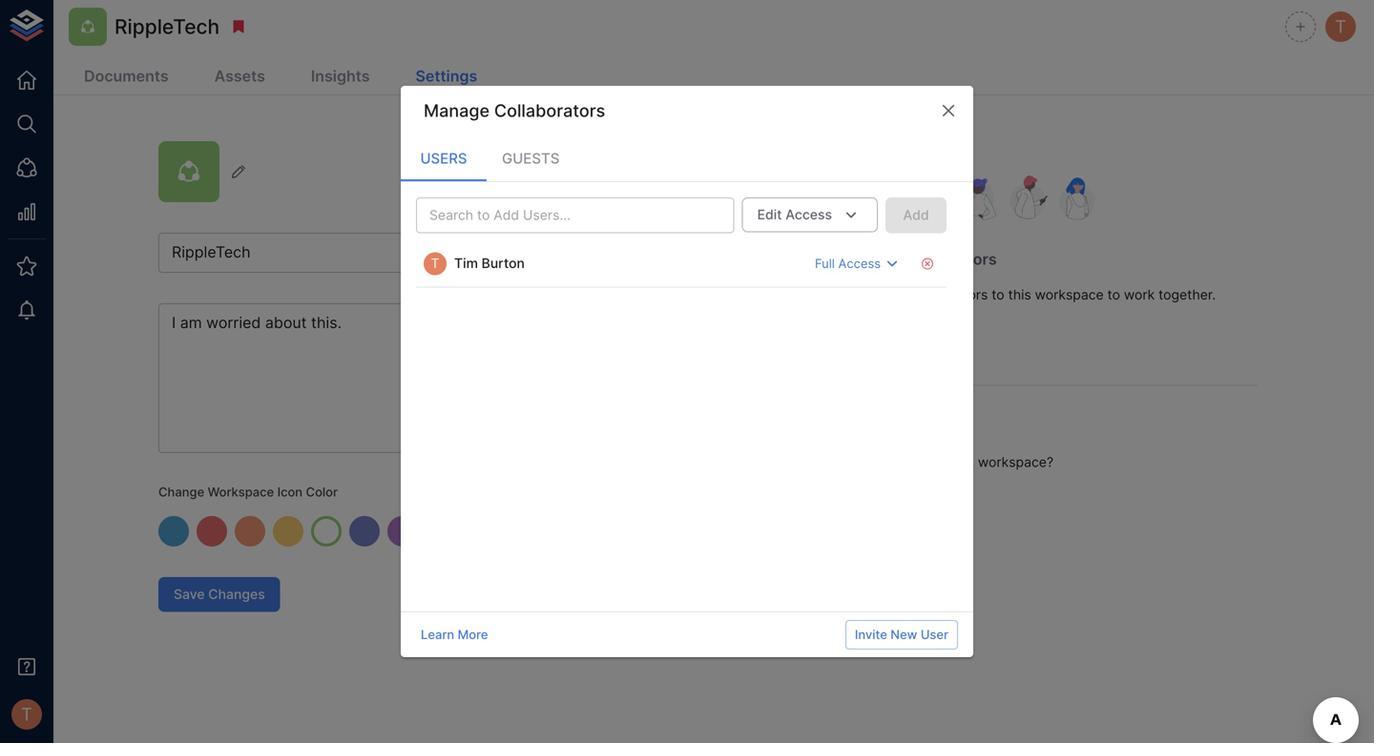 Task type: describe. For each thing, give the bounding box(es) containing it.
tab list containing users
[[401, 136, 974, 182]]

collaborators
[[906, 287, 988, 303]]

guests button
[[487, 136, 575, 182]]

changes
[[208, 587, 265, 603]]

want
[[857, 454, 888, 471]]

rippletech
[[115, 14, 220, 38]]

edit
[[758, 207, 782, 223]]

t inside dialog
[[431, 255, 440, 272]]

learn
[[421, 628, 455, 643]]

Search to Add Users... text field
[[422, 203, 698, 227]]

edit access
[[758, 207, 833, 223]]

remove
[[855, 287, 902, 303]]

1 vertical spatial manage
[[834, 250, 893, 269]]

Workspace Name text field
[[158, 233, 701, 273]]

documents
[[84, 67, 169, 85]]

save
[[174, 587, 205, 603]]

manage collaborators inside the manage collaborators dialog
[[424, 100, 606, 121]]

2 horizontal spatial to
[[1108, 287, 1121, 303]]

settings link
[[408, 59, 485, 96]]

full
[[815, 256, 835, 271]]

user
[[921, 628, 949, 643]]

together.
[[1159, 287, 1216, 303]]

t for the rightmost t button
[[1336, 16, 1347, 37]]

new
[[891, 628, 918, 643]]

workspace
[[1036, 287, 1104, 303]]

do
[[809, 454, 827, 471]]

more
[[458, 628, 488, 643]]

insights link
[[303, 59, 378, 96]]

tim
[[454, 255, 478, 272]]

1 horizontal spatial to
[[992, 287, 1005, 303]]

assets
[[214, 67, 265, 85]]

delete
[[908, 454, 948, 471]]

insights
[[311, 67, 370, 85]]

0 horizontal spatial t button
[[6, 694, 48, 736]]

0 horizontal spatial to
[[892, 454, 905, 471]]

save changes button
[[158, 578, 280, 613]]

t for the leftmost t button
[[21, 704, 32, 725]]

users
[[421, 150, 467, 167]]



Task type: vqa. For each thing, say whether or not it's contained in the screenshot.
left t
yes



Task type: locate. For each thing, give the bounding box(es) containing it.
1 horizontal spatial manage collaborators
[[834, 250, 997, 269]]

this left "workspace"
[[1009, 287, 1032, 303]]

learn more
[[421, 628, 488, 643]]

0 horizontal spatial manage
[[424, 100, 490, 121]]

this for delete
[[952, 454, 975, 471]]

manage collaborators up collaborators on the right
[[834, 250, 997, 269]]

0 horizontal spatial manage collaborators
[[424, 100, 606, 121]]

collaborators
[[494, 100, 606, 121], [897, 250, 997, 269]]

burton
[[482, 255, 525, 272]]

do you want to delete this workspace?
[[809, 454, 1054, 471]]

or
[[838, 287, 851, 303]]

add
[[809, 287, 835, 303]]

work
[[1125, 287, 1155, 303]]

1 horizontal spatial t button
[[1323, 9, 1360, 45]]

access right 'full'
[[839, 256, 881, 271]]

tab list
[[401, 136, 974, 182]]

0 vertical spatial t button
[[1323, 9, 1360, 45]]

1 vertical spatial t button
[[6, 694, 48, 736]]

manage collaborators
[[424, 100, 606, 121], [834, 250, 997, 269]]

manage up remove
[[834, 250, 893, 269]]

full access
[[815, 256, 881, 271]]

change
[[158, 485, 205, 500]]

collaborators up collaborators on the right
[[897, 250, 997, 269]]

manage
[[424, 100, 490, 121], [834, 250, 893, 269]]

1 vertical spatial collaborators
[[897, 250, 997, 269]]

0 horizontal spatial access
[[786, 207, 833, 223]]

edit access button
[[742, 198, 878, 233]]

0 vertical spatial access
[[786, 207, 833, 223]]

access
[[786, 207, 833, 223], [839, 256, 881, 271]]

full access button
[[811, 248, 909, 279]]

this
[[1009, 287, 1032, 303], [952, 454, 975, 471]]

1 horizontal spatial t
[[431, 255, 440, 272]]

remove bookmark image
[[230, 18, 247, 35]]

to right collaborators on the right
[[992, 287, 1005, 303]]

change workspace icon color
[[158, 485, 338, 500]]

0 horizontal spatial t
[[21, 704, 32, 725]]

0 vertical spatial manage
[[424, 100, 490, 121]]

t
[[1336, 16, 1347, 37], [431, 255, 440, 272], [21, 704, 32, 725]]

workspace
[[208, 485, 274, 500]]

0 horizontal spatial this
[[952, 454, 975, 471]]

0 vertical spatial collaborators
[[494, 100, 606, 121]]

add or remove collaborators to this workspace to work together.
[[809, 287, 1216, 303]]

2 horizontal spatial t
[[1336, 16, 1347, 37]]

users button
[[401, 136, 487, 182]]

1 vertical spatial this
[[952, 454, 975, 471]]

access right edit
[[786, 207, 833, 223]]

1 horizontal spatial collaborators
[[897, 250, 997, 269]]

Workspace notes are visible to all members and guests. text field
[[158, 304, 701, 453]]

t button
[[1323, 9, 1360, 45], [6, 694, 48, 736]]

1 vertical spatial manage collaborators
[[834, 250, 997, 269]]

2 vertical spatial t
[[21, 704, 32, 725]]

0 vertical spatial t
[[1336, 16, 1347, 37]]

0 vertical spatial this
[[1009, 287, 1032, 303]]

to
[[992, 287, 1005, 303], [1108, 287, 1121, 303], [892, 454, 905, 471]]

manage collaborators dialog
[[401, 86, 974, 658]]

0 vertical spatial manage collaborators
[[424, 100, 606, 121]]

access for edit access
[[786, 207, 833, 223]]

learn more button
[[416, 621, 493, 650]]

save changes
[[174, 587, 265, 603]]

to right want
[[892, 454, 905, 471]]

icon
[[277, 485, 303, 500]]

invite
[[855, 628, 888, 643]]

1 vertical spatial access
[[839, 256, 881, 271]]

color
[[306, 485, 338, 500]]

you
[[830, 454, 853, 471]]

workspace?
[[979, 454, 1054, 471]]

guests
[[502, 150, 560, 167]]

this for to
[[1009, 287, 1032, 303]]

manage collaborators up "guests" button
[[424, 100, 606, 121]]

manage down "settings" link
[[424, 100, 490, 121]]

access for full access
[[839, 256, 881, 271]]

invite new user
[[855, 628, 949, 643]]

settings
[[416, 67, 478, 85]]

assets link
[[207, 59, 273, 96]]

manage inside dialog
[[424, 100, 490, 121]]

collaborators up guests
[[494, 100, 606, 121]]

tim burton
[[454, 255, 525, 272]]

1 horizontal spatial this
[[1009, 287, 1032, 303]]

1 horizontal spatial manage
[[834, 250, 893, 269]]

to left work
[[1108, 287, 1121, 303]]

this right delete at the right of page
[[952, 454, 975, 471]]

1 vertical spatial t
[[431, 255, 440, 272]]

0 horizontal spatial collaborators
[[494, 100, 606, 121]]

1 horizontal spatial access
[[839, 256, 881, 271]]

collaborators inside dialog
[[494, 100, 606, 121]]

documents link
[[76, 59, 176, 96]]



